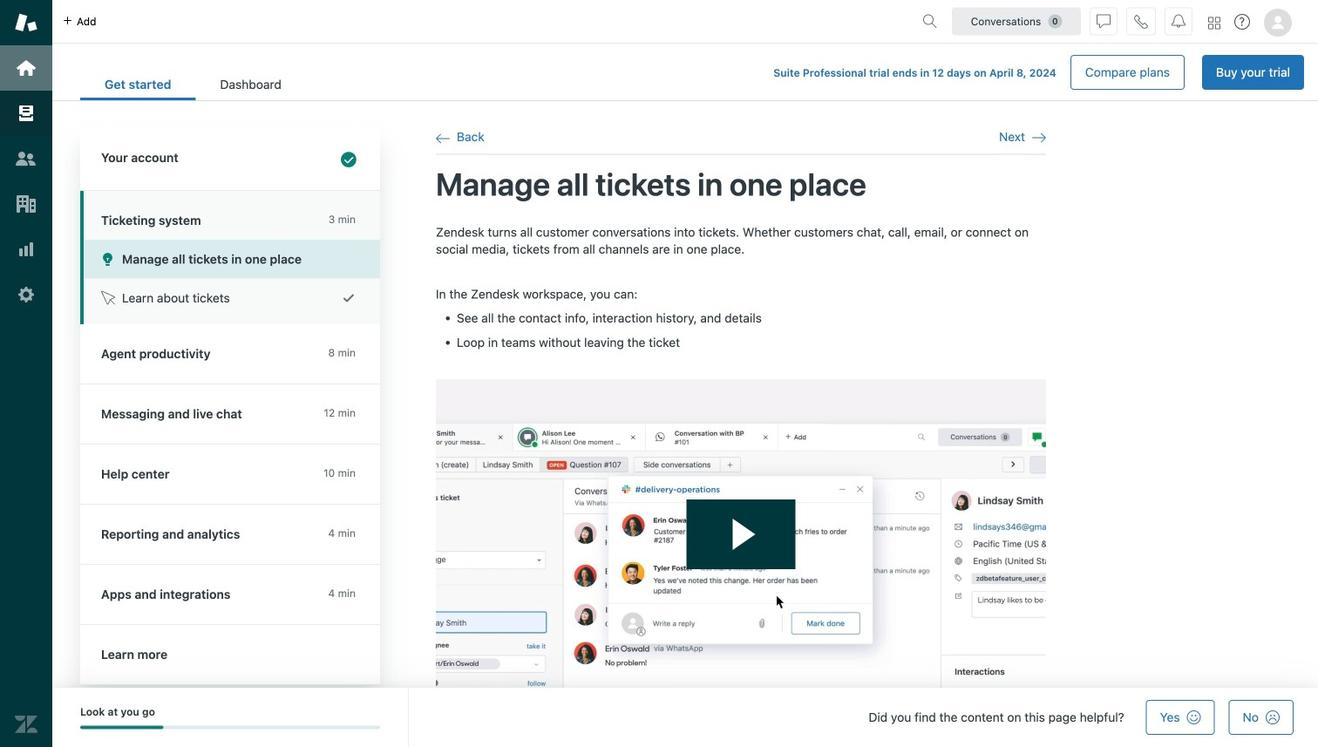 Task type: vqa. For each thing, say whether or not it's contained in the screenshot.
the Hide panel views image
no



Task type: locate. For each thing, give the bounding box(es) containing it.
video element
[[436, 379, 1046, 719]]

customers image
[[15, 147, 37, 170]]

tab list
[[80, 68, 306, 100]]

views image
[[15, 102, 37, 125]]

reporting image
[[15, 238, 37, 261]]

tab
[[196, 68, 306, 100]]

progress-bar progress bar
[[80, 726, 380, 729]]

video thumbnail image
[[436, 379, 1046, 719], [436, 379, 1046, 719]]

progress bar image
[[80, 726, 164, 729]]

zendesk products image
[[1209, 17, 1221, 29]]

region
[[436, 223, 1046, 719]]

April 8, 2024 text field
[[990, 67, 1057, 79]]

content-title region
[[436, 172, 1046, 196]]

heading
[[80, 128, 380, 191]]

footer
[[52, 688, 1318, 747]]



Task type: describe. For each thing, give the bounding box(es) containing it.
button displays agent's chat status as invisible. image
[[1097, 14, 1111, 28]]

zendesk support image
[[15, 11, 37, 34]]

get help image
[[1235, 14, 1250, 30]]

zendesk image
[[15, 713, 37, 736]]

admin image
[[15, 283, 37, 306]]

get started image
[[15, 57, 37, 79]]

organizations image
[[15, 193, 37, 215]]

main element
[[0, 0, 52, 747]]

notifications image
[[1172, 14, 1186, 28]]



